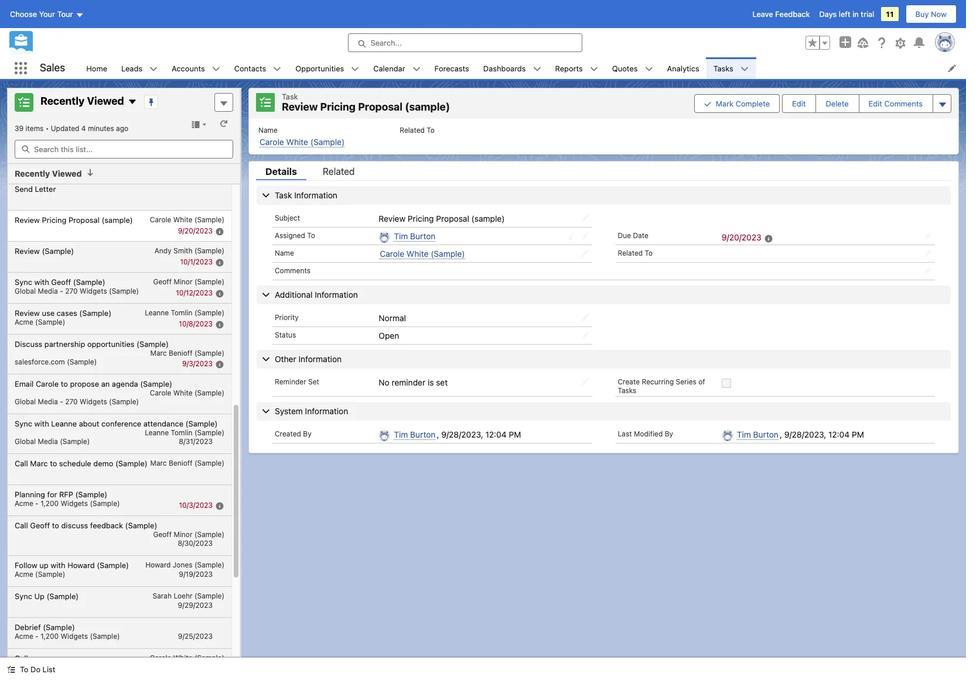 Task type: describe. For each thing, give the bounding box(es) containing it.
mark complete button
[[694, 94, 780, 113]]

sales
[[40, 62, 65, 74]]

270 for sync with geoff (sample)
[[65, 287, 78, 296]]

text default image inside 'to do list' button
[[7, 666, 15, 674]]

set
[[436, 378, 448, 388]]

widgets down propose
[[80, 398, 107, 406]]

salesforce.com (sample)
[[15, 358, 97, 366]]

choose your tour button
[[9, 5, 84, 23]]

proposal inside recently viewed|tasks|list view element
[[69, 215, 100, 225]]

recurring
[[642, 378, 674, 387]]

demo
[[93, 459, 113, 468]]

call for marc
[[15, 459, 28, 468]]

leads list item
[[114, 57, 165, 79]]

jones
[[173, 561, 192, 570]]

calendar link
[[366, 57, 412, 79]]

geoff down andy
[[153, 277, 172, 286]]

information for task information
[[294, 190, 337, 200]]

global media - 270 widgets (sample) for email carole to propose an agenda (sample)
[[15, 398, 139, 406]]

review for acme (sample)
[[15, 308, 40, 318]]

salesforce.com
[[15, 358, 65, 366]]

1 vertical spatial carole white (sample)
[[380, 249, 465, 259]]

(sample) inside the name carole white (sample)
[[310, 137, 345, 147]]

to for carole
[[61, 379, 68, 389]]

forecasts link
[[427, 57, 476, 79]]

system information
[[275, 406, 348, 416]]

list containing home
[[79, 57, 966, 79]]

agenda
[[112, 379, 138, 389]]

widgets up discuss
[[61, 499, 88, 508]]

send letter link
[[8, 180, 231, 210]]

trial
[[861, 9, 874, 19]]

text default image for tasks
[[740, 65, 749, 73]]

sarah
[[153, 592, 172, 601]]

forecasts
[[434, 64, 469, 73]]

- down salesforce.com (sample)
[[60, 398, 63, 406]]

open
[[379, 331, 399, 341]]

1 minor from the top
[[174, 277, 192, 286]]

, for last modified by
[[780, 430, 782, 440]]

send
[[15, 184, 33, 194]]

sync for sync up (sample)
[[15, 592, 32, 601]]

name for name carole white (sample)
[[258, 126, 278, 134]]

set
[[308, 378, 319, 387]]

accounts list item
[[165, 57, 227, 79]]

acme - 1,200 widgets (sample) for for
[[15, 499, 120, 508]]

0 vertical spatial group
[[806, 36, 830, 50]]

widgets up review use cases (sample)
[[80, 287, 107, 296]]

edit for edit comments
[[869, 99, 882, 108]]

1,200 for (sample)
[[41, 632, 59, 641]]

of
[[698, 378, 705, 387]]

information for system information
[[305, 406, 348, 416]]

contacts link
[[227, 57, 273, 79]]

quotes link
[[605, 57, 645, 79]]

geoff up review use cases (sample)
[[51, 277, 71, 287]]

system
[[275, 406, 303, 416]]

(sample) inside call marc to schedule demo (sample) marc benioff (sample)
[[194, 459, 224, 468]]

9/19/2023
[[179, 570, 213, 579]]

sync with geoff (sample)
[[15, 277, 105, 287]]

buy now button
[[905, 5, 957, 23]]

9/29/2023
[[178, 601, 213, 610]]

acme - 1,200 widgets (sample) for (sample)
[[15, 632, 120, 641]]

(sample) inside task review pricing proposal (sample)
[[405, 101, 450, 113]]

sync for sync with geoff (sample)
[[15, 277, 32, 287]]

Search Recently Viewed list view. search field
[[15, 140, 233, 159]]

name for name
[[275, 249, 294, 258]]

text default image for opportunities
[[351, 65, 359, 73]]

carole white (sample) list
[[249, 119, 958, 154]]

other
[[275, 354, 296, 364]]

leave
[[753, 9, 773, 19]]

letter
[[35, 184, 56, 194]]

carole white (sample) link inside list
[[260, 137, 345, 147]]

system information button
[[257, 402, 951, 421]]

contacts
[[234, 64, 266, 73]]

review pricing proposal (sample) inside recently viewed|tasks|list view element
[[15, 215, 133, 225]]

andy smith (sample)
[[154, 246, 224, 255]]

270 for email carole to propose an agenda (sample)
[[65, 398, 78, 406]]

related link
[[313, 166, 364, 180]]

now
[[931, 9, 947, 19]]

debrief (sample)
[[15, 623, 75, 632]]

10/1/2023
[[180, 258, 213, 266]]

buy
[[915, 9, 929, 19]]

1 horizontal spatial 9/20/2023
[[722, 232, 761, 242]]

reports link
[[548, 57, 590, 79]]

1 by from the left
[[303, 430, 312, 439]]

cases
[[57, 308, 77, 318]]

task information
[[275, 190, 337, 200]]

discuss
[[61, 521, 88, 531]]

leanne down 'geoff minor (sample)'
[[145, 308, 169, 317]]

minor inside call geoff to discuss feedback (sample) geoff minor (sample) 8/30/2023
[[174, 531, 192, 539]]

schedule
[[59, 459, 91, 468]]

use
[[42, 308, 55, 318]]

an
[[101, 379, 110, 389]]

feedback
[[775, 9, 810, 19]]

to do list
[[20, 666, 55, 675]]

assigned to
[[275, 231, 315, 240]]

text default image for contacts
[[273, 65, 281, 73]]

rfp
[[59, 490, 73, 499]]

12:04 for created by
[[485, 430, 507, 440]]

1 tomlin from the top
[[171, 308, 192, 317]]

reminder
[[275, 378, 306, 387]]

0 vertical spatial recently viewed
[[40, 95, 124, 107]]

search... button
[[348, 33, 582, 52]]

marc inside call marc to schedule demo (sample) marc benioff (sample)
[[150, 459, 167, 468]]

pm for created by
[[509, 430, 521, 440]]

2 by from the left
[[665, 430, 673, 439]]

smith
[[173, 246, 192, 255]]

choose your tour
[[10, 9, 73, 19]]

dashboards list item
[[476, 57, 548, 79]]

global for sync with geoff (sample)
[[15, 287, 36, 296]]

3 call from the top
[[15, 654, 28, 663]]

1 horizontal spatial related to
[[618, 249, 653, 258]]

3 acme from the top
[[15, 570, 33, 579]]

geoff down planning
[[30, 521, 50, 531]]

attendance
[[143, 419, 183, 429]]

follow
[[15, 561, 37, 570]]

1,200 for for
[[41, 499, 59, 508]]

partnership
[[44, 340, 85, 349]]

1 acme from the top
[[15, 318, 33, 327]]

tim burton link for created by
[[394, 430, 436, 440]]

information for other information
[[298, 354, 342, 364]]

11
[[886, 9, 894, 19]]

created
[[275, 430, 301, 439]]

tim for last modified by
[[737, 430, 751, 440]]

reminder
[[392, 378, 425, 388]]

white inside email carole to propose an agenda (sample) carole white (sample)
[[173, 389, 192, 398]]

4 acme from the top
[[15, 632, 33, 641]]

to for marc
[[50, 459, 57, 468]]

is
[[428, 378, 434, 388]]

2 horizontal spatial pricing
[[408, 214, 434, 224]]

media for sync with geoff (sample)
[[38, 287, 58, 296]]

home link
[[79, 57, 114, 79]]

white inside the name carole white (sample)
[[286, 137, 308, 147]]

reports
[[555, 64, 583, 73]]

related inside carole white (sample) list
[[400, 126, 425, 134]]

dashboards link
[[476, 57, 533, 79]]

comments inside edit comments button
[[884, 99, 923, 108]]

other information
[[275, 354, 342, 364]]

up
[[39, 561, 48, 570]]

leave feedback link
[[753, 9, 810, 19]]

task review pricing proposal (sample)
[[282, 92, 450, 113]]

days left in trial
[[819, 9, 874, 19]]

10/3/2023
[[179, 501, 213, 510]]

acme (sample) for up
[[15, 570, 65, 579]]

proposal inside task review pricing proposal (sample)
[[358, 101, 403, 113]]

about
[[79, 419, 99, 429]]

search...
[[371, 38, 402, 47]]

subject
[[275, 214, 300, 222]]

leave feedback
[[753, 9, 810, 19]]

1 horizontal spatial review pricing proposal (sample)
[[379, 214, 505, 224]]

edit comments button
[[859, 95, 932, 112]]

text default image for dashboards
[[533, 65, 541, 73]]

1 howard from the left
[[67, 561, 95, 570]]

review inside task review pricing proposal (sample)
[[282, 101, 318, 113]]

pricing inside recently viewed|tasks|list view element
[[42, 215, 66, 225]]

list
[[43, 666, 55, 675]]

call geoff to discuss feedback (sample) geoff minor (sample) 8/30/2023
[[15, 521, 224, 548]]

geoff minor (sample)
[[153, 277, 224, 286]]

- up review use cases (sample)
[[60, 287, 63, 296]]

your
[[39, 9, 55, 19]]

text default image up ago
[[128, 98, 137, 107]]



Task type: vqa. For each thing, say whether or not it's contained in the screenshot.


Task type: locate. For each thing, give the bounding box(es) containing it.
global down "email"
[[15, 398, 36, 406]]

sync down review (sample)
[[15, 277, 32, 287]]

media up use
[[38, 287, 58, 296]]

task down 'details' link
[[275, 190, 292, 200]]

0 vertical spatial carole white (sample) link
[[260, 137, 345, 147]]

with up global media (sample)
[[34, 419, 49, 429]]

items
[[26, 124, 44, 133]]

call down planning
[[15, 521, 28, 531]]

- left for
[[35, 499, 39, 508]]

0 horizontal spatial tasks
[[618, 387, 636, 395]]

carole white (sample) for call
[[150, 654, 224, 663]]

0 vertical spatial related to
[[400, 126, 435, 134]]

call for geoff
[[15, 521, 28, 531]]

2 9/28/2023, from the left
[[784, 430, 826, 440]]

2 vertical spatial to
[[52, 521, 59, 531]]

1 vertical spatial acme - 1,200 widgets (sample)
[[15, 632, 120, 641]]

media for email carole to propose an agenda (sample)
[[38, 398, 58, 406]]

2 vertical spatial global
[[15, 437, 36, 446]]

with for geoff
[[34, 277, 49, 287]]

2 , 9/28/2023, 12:04 pm from the left
[[780, 430, 864, 440]]

(sample) inside recently viewed|tasks|list view element
[[102, 215, 133, 225]]

text default image for leads
[[149, 65, 158, 73]]

days
[[819, 9, 837, 19]]

, 9/28/2023, 12:04 pm for created by
[[437, 430, 521, 440]]

1 horizontal spatial tasks
[[713, 64, 733, 73]]

1 vertical spatial recently
[[15, 169, 50, 179]]

text default image left the do
[[7, 666, 15, 674]]

0 horizontal spatial pm
[[509, 430, 521, 440]]

0 horizontal spatial viewed
[[52, 169, 82, 179]]

2 vertical spatial with
[[51, 561, 65, 570]]

text default image up the send letter link
[[86, 169, 95, 177]]

270
[[65, 287, 78, 296], [65, 398, 78, 406]]

0 vertical spatial 270
[[65, 287, 78, 296]]

edit right delete button
[[869, 99, 882, 108]]

text default image for calendar
[[412, 65, 420, 73]]

0 vertical spatial viewed
[[87, 95, 124, 107]]

tim burton for created by
[[394, 430, 436, 440]]

2 1,200 from the top
[[41, 632, 59, 641]]

1 horizontal spatial , 9/28/2023, 12:04 pm
[[780, 430, 864, 440]]

1 horizontal spatial viewed
[[87, 95, 124, 107]]

text default image right calendar
[[412, 65, 420, 73]]

2 pm from the left
[[852, 430, 864, 440]]

benioff inside call marc to schedule demo (sample) marc benioff (sample)
[[169, 459, 192, 468]]

tomlin inside sync with leanne about conference attendance (sample) leanne tomlin (sample)
[[171, 429, 192, 437]]

name up "details"
[[258, 126, 278, 134]]

text default image inside dashboards list item
[[533, 65, 541, 73]]

andy
[[154, 246, 171, 255]]

2 , from the left
[[780, 430, 782, 440]]

tasks inside list item
[[713, 64, 733, 73]]

10/12/2023
[[176, 289, 213, 297]]

sync inside sync with leanne about conference attendance (sample) leanne tomlin (sample)
[[15, 419, 32, 429]]

tour
[[57, 9, 73, 19]]

1 , 9/28/2023, 12:04 pm from the left
[[437, 430, 521, 440]]

1,200
[[41, 499, 59, 508], [41, 632, 59, 641]]

text default image inside contacts list item
[[273, 65, 281, 73]]

opportunities
[[295, 64, 344, 73]]

recently up send letter
[[15, 169, 50, 179]]

leads link
[[114, 57, 149, 79]]

1 horizontal spatial related
[[400, 126, 425, 134]]

email carole to propose an agenda (sample) carole white (sample)
[[15, 379, 224, 398]]

0 vertical spatial tasks
[[713, 64, 733, 73]]

3 media from the top
[[38, 437, 58, 446]]

edit inside 'button'
[[792, 99, 806, 108]]

details link
[[256, 166, 306, 180]]

recently viewed|tasks|list view element
[[7, 88, 241, 680]]

sync for sync with leanne about conference attendance (sample) leanne tomlin (sample)
[[15, 419, 32, 429]]

0 vertical spatial task
[[282, 92, 298, 101]]

2 acme from the top
[[15, 499, 33, 508]]

2 global from the top
[[15, 398, 36, 406]]

task inside dropdown button
[[275, 190, 292, 200]]

last modified by
[[618, 430, 673, 439]]

minor up 10/12/2023
[[174, 277, 192, 286]]

0 vertical spatial global media - 270 widgets (sample)
[[15, 287, 139, 296]]

call inside call geoff to discuss feedback (sample) geoff minor (sample) 8/30/2023
[[15, 521, 28, 531]]

related down the due date
[[618, 249, 643, 258]]

by right modified
[[665, 430, 673, 439]]

0 horizontal spatial , 9/28/2023, 12:04 pm
[[437, 430, 521, 440]]

1 vertical spatial minor
[[174, 531, 192, 539]]

tasks up system information dropdown button
[[618, 387, 636, 395]]

10/8/2023
[[179, 320, 213, 328]]

tasks up mark
[[713, 64, 733, 73]]

to left propose
[[61, 379, 68, 389]]

None search field
[[15, 140, 233, 159]]

acme (sample) up "discuss"
[[15, 318, 65, 327]]

1 horizontal spatial ,
[[780, 430, 782, 440]]

acme
[[15, 318, 33, 327], [15, 499, 33, 508], [15, 570, 33, 579], [15, 632, 33, 641]]

information for additional information
[[315, 290, 358, 300]]

text default image inside calendar list item
[[412, 65, 420, 73]]

2 12:04 from the left
[[828, 430, 850, 440]]

text default image up mark complete
[[740, 65, 749, 73]]

, for created by
[[437, 430, 439, 440]]

1 global from the top
[[15, 287, 36, 296]]

burton for last modified by
[[753, 430, 779, 440]]

12:04 for last modified by
[[828, 430, 850, 440]]

2 horizontal spatial proposal
[[436, 214, 469, 224]]

calendar list item
[[366, 57, 427, 79]]

2 edit from the left
[[869, 99, 882, 108]]

with inside sync with leanne about conference attendance (sample) leanne tomlin (sample)
[[34, 419, 49, 429]]

1 horizontal spatial pricing
[[320, 101, 356, 113]]

task for review
[[282, 92, 298, 101]]

1 vertical spatial recently viewed
[[15, 169, 82, 179]]

0 vertical spatial media
[[38, 287, 58, 296]]

-
[[60, 287, 63, 296], [60, 398, 63, 406], [35, 499, 39, 508], [35, 632, 39, 641]]

edit button
[[783, 95, 815, 112]]

to left schedule
[[50, 459, 57, 468]]

text default image right contacts
[[273, 65, 281, 73]]

text default image right accounts
[[212, 65, 220, 73]]

0 vertical spatial comments
[[884, 99, 923, 108]]

0 horizontal spatial 9/20/2023
[[178, 227, 213, 235]]

39 items • updated 4 minutes ago
[[15, 124, 128, 133]]

related up the task information
[[323, 166, 355, 177]]

information up set
[[298, 354, 342, 364]]

2 vertical spatial sync
[[15, 592, 32, 601]]

howard
[[67, 561, 95, 570], [145, 561, 171, 570]]

0 vertical spatial call
[[15, 459, 28, 468]]

1 acme (sample) from the top
[[15, 318, 65, 327]]

1 vertical spatial name
[[275, 249, 294, 258]]

1 horizontal spatial howard
[[145, 561, 171, 570]]

to for geoff
[[52, 521, 59, 531]]

information down set
[[305, 406, 348, 416]]

1 vertical spatial to
[[50, 459, 57, 468]]

series
[[676, 378, 696, 387]]

39
[[15, 124, 24, 133]]

2 howard from the left
[[145, 561, 171, 570]]

name down assigned
[[275, 249, 294, 258]]

to inside call geoff to discuss feedback (sample) geoff minor (sample) 8/30/2023
[[52, 521, 59, 531]]

1 12:04 from the left
[[485, 430, 507, 440]]

1 vertical spatial tasks
[[618, 387, 636, 395]]

1 benioff from the top
[[169, 349, 192, 358]]

related inside 'link'
[[323, 166, 355, 177]]

updated
[[51, 124, 79, 133]]

3 sync from the top
[[15, 592, 32, 601]]

1 vertical spatial tomlin
[[171, 429, 192, 437]]

quotes list item
[[605, 57, 660, 79]]

0 vertical spatial tomlin
[[171, 308, 192, 317]]

0 horizontal spatial proposal
[[69, 215, 100, 225]]

2 global media - 270 widgets (sample) from the top
[[15, 398, 139, 406]]

0 vertical spatial name
[[258, 126, 278, 134]]

information down related 'link'
[[294, 190, 337, 200]]

2 vertical spatial related
[[618, 249, 643, 258]]

call up to do list
[[15, 654, 28, 663]]

1 sync from the top
[[15, 277, 32, 287]]

global for email carole to propose an agenda (sample)
[[15, 398, 36, 406]]

review pricing proposal (sample)
[[379, 214, 505, 224], [15, 215, 133, 225]]

mark complete
[[716, 99, 770, 108]]

1,200 left 'rfp'
[[41, 499, 59, 508]]

,
[[437, 430, 439, 440], [780, 430, 782, 440]]

2 vertical spatial carole white (sample)
[[150, 654, 224, 663]]

with for leanne
[[34, 419, 49, 429]]

0 horizontal spatial related to
[[400, 126, 435, 134]]

marc inside discuss partnership opportunities (sample) marc benioff (sample)
[[150, 349, 167, 358]]

related to inside carole white (sample) list
[[400, 126, 435, 134]]

1 vertical spatial related to
[[618, 249, 653, 258]]

0 horizontal spatial edit
[[792, 99, 806, 108]]

1 vertical spatial global
[[15, 398, 36, 406]]

tim burton link for last modified by
[[737, 430, 779, 440]]

text default image
[[149, 65, 158, 73], [212, 65, 220, 73], [351, 65, 359, 73], [533, 65, 541, 73], [645, 65, 653, 73], [740, 65, 749, 73], [7, 666, 15, 674]]

0 horizontal spatial review pricing proposal (sample)
[[15, 215, 133, 225]]

1 horizontal spatial 9/28/2023,
[[784, 430, 826, 440]]

to inside carole white (sample) list
[[427, 126, 435, 134]]

1 vertical spatial related
[[323, 166, 355, 177]]

recently viewed up the 4
[[40, 95, 124, 107]]

9/28/2023, for last modified by
[[784, 430, 826, 440]]

1 , from the left
[[437, 430, 439, 440]]

howard right up on the bottom of the page
[[67, 561, 95, 570]]

discuss
[[15, 340, 42, 349]]

0 vertical spatial recently
[[40, 95, 85, 107]]

acme - 1,200 widgets (sample) up list
[[15, 632, 120, 641]]

2 call from the top
[[15, 521, 28, 531]]

with right up on the bottom of the page
[[51, 561, 65, 570]]

text default image for quotes
[[645, 65, 653, 73]]

propose
[[70, 379, 99, 389]]

2 vertical spatial media
[[38, 437, 58, 446]]

edit left delete
[[792, 99, 806, 108]]

1,200 up list
[[41, 632, 59, 641]]

dashboards
[[483, 64, 526, 73]]

opportunities link
[[288, 57, 351, 79]]

group containing mark complete
[[694, 93, 951, 114]]

task
[[282, 92, 298, 101], [275, 190, 292, 200]]

0 horizontal spatial ,
[[437, 430, 439, 440]]

tim burton link
[[394, 231, 436, 242], [394, 430, 436, 440], [737, 430, 779, 440]]

pricing inside task review pricing proposal (sample)
[[320, 101, 356, 113]]

1 vertical spatial benioff
[[169, 459, 192, 468]]

minutes
[[88, 124, 114, 133]]

media for sync with leanne about conference attendance (sample)
[[38, 437, 58, 446]]

analytics
[[667, 64, 699, 73]]

list
[[79, 57, 966, 79]]

1 vertical spatial viewed
[[52, 169, 82, 179]]

text default image for reports
[[590, 65, 598, 73]]

opportunities list item
[[288, 57, 366, 79]]

task up the name carole white (sample)
[[282, 92, 298, 101]]

comments
[[884, 99, 923, 108], [275, 266, 310, 275]]

global up review use cases (sample)
[[15, 287, 36, 296]]

12:04
[[485, 430, 507, 440], [828, 430, 850, 440]]

review for 9/20/2023
[[15, 215, 40, 225]]

1 horizontal spatial pm
[[852, 430, 864, 440]]

0 vertical spatial minor
[[174, 277, 192, 286]]

1 vertical spatial group
[[694, 93, 951, 114]]

2 sync from the top
[[15, 419, 32, 429]]

create
[[618, 378, 640, 387]]

buy now
[[915, 9, 947, 19]]

carole white (sample) for review pricing proposal (sample)
[[150, 215, 224, 224]]

2 media from the top
[[38, 398, 58, 406]]

text default image right leads
[[149, 65, 158, 73]]

0 horizontal spatial 12:04
[[485, 430, 507, 440]]

tim for created by
[[394, 430, 408, 440]]

1 global media - 270 widgets (sample) from the top
[[15, 287, 139, 296]]

0 vertical spatial related
[[400, 126, 425, 134]]

related to down task review pricing proposal (sample)
[[400, 126, 435, 134]]

1 media from the top
[[38, 287, 58, 296]]

2 minor from the top
[[174, 531, 192, 539]]

9/28/2023, for created by
[[441, 430, 483, 440]]

text default image inside tasks list item
[[740, 65, 749, 73]]

viewed up letter
[[52, 169, 82, 179]]

name carole white (sample)
[[258, 126, 345, 147]]

planning
[[15, 490, 45, 499]]

0 horizontal spatial carole white (sample) link
[[260, 137, 345, 147]]

0 vertical spatial acme (sample)
[[15, 318, 65, 327]]

by right created
[[303, 430, 312, 439]]

0 horizontal spatial comments
[[275, 266, 310, 275]]

1 vertical spatial call
[[15, 521, 28, 531]]

edit inside button
[[869, 99, 882, 108]]

0 vertical spatial with
[[34, 277, 49, 287]]

related down task review pricing proposal (sample)
[[400, 126, 425, 134]]

1 pm from the left
[[509, 430, 521, 440]]

to inside email carole to propose an agenda (sample) carole white (sample)
[[61, 379, 68, 389]]

1 vertical spatial acme (sample)
[[15, 570, 65, 579]]

1 vertical spatial comments
[[275, 266, 310, 275]]

acme up "discuss"
[[15, 318, 33, 327]]

1 horizontal spatial edit
[[869, 99, 882, 108]]

minor up "jones"
[[174, 531, 192, 539]]

task for information
[[275, 190, 292, 200]]

text default image right quotes
[[645, 65, 653, 73]]

1 vertical spatial carole white (sample) link
[[380, 249, 465, 259]]

carole inside the name carole white (sample)
[[260, 137, 284, 147]]

text default image left calendar link
[[351, 65, 359, 73]]

geoff left the 8/30/2023
[[153, 531, 172, 539]]

to left discuss
[[52, 521, 59, 531]]

1 vertical spatial media
[[38, 398, 58, 406]]

2 tomlin from the top
[[171, 429, 192, 437]]

carole white (sample)
[[150, 215, 224, 224], [380, 249, 465, 259], [150, 654, 224, 663]]

planning for rfp (sample)
[[15, 490, 107, 499]]

contacts list item
[[227, 57, 288, 79]]

reports list item
[[548, 57, 605, 79]]

benioff inside discuss partnership opportunities (sample) marc benioff (sample)
[[169, 349, 192, 358]]

burton for created by
[[410, 430, 436, 440]]

270 down propose
[[65, 398, 78, 406]]

acme (sample) for use
[[15, 318, 65, 327]]

recently viewed status
[[15, 124, 51, 133]]

0 vertical spatial carole white (sample)
[[150, 215, 224, 224]]

viewed up minutes
[[87, 95, 124, 107]]

text default image
[[273, 65, 281, 73], [412, 65, 420, 73], [590, 65, 598, 73], [128, 98, 137, 107], [86, 169, 95, 177]]

1 edit from the left
[[792, 99, 806, 108]]

9/25/2023
[[178, 632, 213, 641]]

270 up cases
[[65, 287, 78, 296]]

1 vertical spatial global media - 270 widgets (sample)
[[15, 398, 139, 406]]

no reminder is set
[[379, 378, 448, 388]]

pm for last modified by
[[852, 430, 864, 440]]

global for sync with leanne about conference attendance (sample)
[[15, 437, 36, 446]]

0 vertical spatial benioff
[[169, 349, 192, 358]]

delete button
[[816, 95, 858, 112]]

widgets right debrief
[[61, 632, 88, 641]]

2 benioff from the top
[[169, 459, 192, 468]]

tim burton for last modified by
[[737, 430, 779, 440]]

, 9/28/2023, 12:04 pm for last modified by
[[780, 430, 864, 440]]

text default image for accounts
[[212, 65, 220, 73]]

white
[[286, 137, 308, 147], [173, 215, 192, 224], [407, 249, 429, 259], [173, 389, 192, 398], [173, 654, 192, 663]]

with down review (sample)
[[34, 277, 49, 287]]

global media - 270 widgets (sample) down propose
[[15, 398, 139, 406]]

acme left for
[[15, 499, 33, 508]]

text default image inside opportunities list item
[[351, 65, 359, 73]]

text default image inside quotes list item
[[645, 65, 653, 73]]

1 horizontal spatial proposal
[[358, 101, 403, 113]]

sync left up
[[15, 592, 32, 601]]

edit for edit
[[792, 99, 806, 108]]

benioff up 9/3/2023
[[169, 349, 192, 358]]

1 vertical spatial with
[[34, 419, 49, 429]]

- up to do list
[[35, 632, 39, 641]]

in
[[853, 9, 859, 19]]

sync with leanne about conference attendance (sample) leanne tomlin (sample)
[[15, 419, 224, 437]]

text default image left reports link at the right top
[[533, 65, 541, 73]]

1 horizontal spatial by
[[665, 430, 673, 439]]

2 acme - 1,200 widgets (sample) from the top
[[15, 632, 120, 641]]

complete
[[736, 99, 770, 108]]

leanne up global media (sample)
[[51, 419, 77, 429]]

carole white (sample) link
[[260, 137, 345, 147], [380, 249, 465, 259]]

media up for
[[38, 437, 58, 446]]

8/31/2023
[[179, 437, 213, 446]]

opportunities
[[87, 340, 134, 349]]

0 horizontal spatial (sample)
[[102, 215, 133, 225]]

1 vertical spatial sync
[[15, 419, 32, 429]]

create recurring series of tasks
[[618, 378, 705, 395]]

to do list button
[[0, 659, 62, 682]]

additional
[[275, 290, 313, 300]]

benioff down 8/31/2023
[[169, 459, 192, 468]]

pricing
[[320, 101, 356, 113], [408, 214, 434, 224], [42, 215, 66, 225]]

1 horizontal spatial comments
[[884, 99, 923, 108]]

status
[[275, 331, 296, 340]]

1 acme - 1,200 widgets (sample) from the top
[[15, 499, 120, 508]]

choose
[[10, 9, 37, 19]]

acme - 1,200 widgets (sample)
[[15, 499, 120, 508], [15, 632, 120, 641]]

global media - 270 widgets (sample) up cases
[[15, 287, 139, 296]]

0 vertical spatial to
[[61, 379, 68, 389]]

tasks list item
[[706, 57, 756, 79]]

1 vertical spatial 270
[[65, 398, 78, 406]]

1 vertical spatial 1,200
[[41, 632, 59, 641]]

1 1,200 from the top
[[41, 499, 59, 508]]

proposal
[[358, 101, 403, 113], [436, 214, 469, 224], [69, 215, 100, 225]]

group
[[806, 36, 830, 50], [694, 93, 951, 114]]

with
[[34, 277, 49, 287], [34, 419, 49, 429], [51, 561, 65, 570]]

acme up 'to do list' button
[[15, 632, 33, 641]]

0 horizontal spatial howard
[[67, 561, 95, 570]]

2 horizontal spatial (sample)
[[471, 214, 505, 224]]

tasks inside create recurring series of tasks
[[618, 387, 636, 395]]

acme - 1,200 widgets (sample) up discuss
[[15, 499, 120, 508]]

text default image right 'reports'
[[590, 65, 598, 73]]

accounts link
[[165, 57, 212, 79]]

call up planning
[[15, 459, 28, 468]]

2 acme (sample) from the top
[[15, 570, 65, 579]]

1 horizontal spatial 12:04
[[828, 430, 850, 440]]

for
[[47, 490, 57, 499]]

9/20/2023 inside recently viewed|tasks|list view element
[[178, 227, 213, 235]]

0 horizontal spatial by
[[303, 430, 312, 439]]

3 global from the top
[[15, 437, 36, 446]]

recently up updated
[[40, 95, 85, 107]]

recently viewed up letter
[[15, 169, 82, 179]]

(sample)
[[405, 101, 450, 113], [471, 214, 505, 224], [102, 215, 133, 225]]

to
[[61, 379, 68, 389], [50, 459, 57, 468], [52, 521, 59, 531]]

acme left up on the bottom of the page
[[15, 570, 33, 579]]

name
[[258, 126, 278, 134], [275, 249, 294, 258]]

global up planning
[[15, 437, 36, 446]]

calendar
[[373, 64, 405, 73]]

text default image inside accounts list item
[[212, 65, 220, 73]]

1 9/28/2023, from the left
[[441, 430, 483, 440]]

review
[[282, 101, 318, 113], [379, 214, 406, 224], [15, 215, 40, 225], [15, 246, 40, 256], [15, 308, 40, 318]]

2 vertical spatial call
[[15, 654, 28, 663]]

review use cases (sample)
[[15, 308, 111, 318]]

0 vertical spatial 1,200
[[41, 499, 59, 508]]

1 270 from the top
[[65, 287, 78, 296]]

2 horizontal spatial related
[[618, 249, 643, 258]]

sync up global media (sample)
[[15, 419, 32, 429]]

media up global media (sample)
[[38, 398, 58, 406]]

0 horizontal spatial pricing
[[42, 215, 66, 225]]

information right additional
[[315, 290, 358, 300]]

review for 10/1/2023
[[15, 246, 40, 256]]

pm
[[509, 430, 521, 440], [852, 430, 864, 440]]

conference
[[101, 419, 141, 429]]

0 vertical spatial acme - 1,200 widgets (sample)
[[15, 499, 120, 508]]

text default image inside reports list item
[[590, 65, 598, 73]]

1 call from the top
[[15, 459, 28, 468]]

2 270 from the top
[[65, 398, 78, 406]]

related to down the due date
[[618, 249, 653, 258]]

carole
[[260, 137, 284, 147], [150, 215, 171, 224], [380, 249, 404, 259], [36, 379, 59, 389], [150, 389, 171, 398], [150, 654, 171, 663]]

0 horizontal spatial 9/28/2023,
[[441, 430, 483, 440]]

task inside task review pricing proposal (sample)
[[282, 92, 298, 101]]

0 vertical spatial sync
[[15, 277, 32, 287]]

1 horizontal spatial (sample)
[[405, 101, 450, 113]]

text default image inside leads list item
[[149, 65, 158, 73]]

ago
[[116, 124, 128, 133]]

acme (sample) up up
[[15, 570, 65, 579]]

global media - 270 widgets (sample) for sync with geoff (sample)
[[15, 287, 139, 296]]

0 horizontal spatial related
[[323, 166, 355, 177]]

details
[[265, 166, 297, 177]]

to inside button
[[20, 666, 28, 675]]

email
[[15, 379, 34, 389]]

howard left "jones"
[[145, 561, 171, 570]]

1 horizontal spatial carole white (sample) link
[[380, 249, 465, 259]]

9/28/2023,
[[441, 430, 483, 440], [784, 430, 826, 440]]

name inside the name carole white (sample)
[[258, 126, 278, 134]]

home
[[86, 64, 107, 73]]

leanne right conference
[[145, 429, 169, 437]]

by
[[303, 430, 312, 439], [665, 430, 673, 439]]



